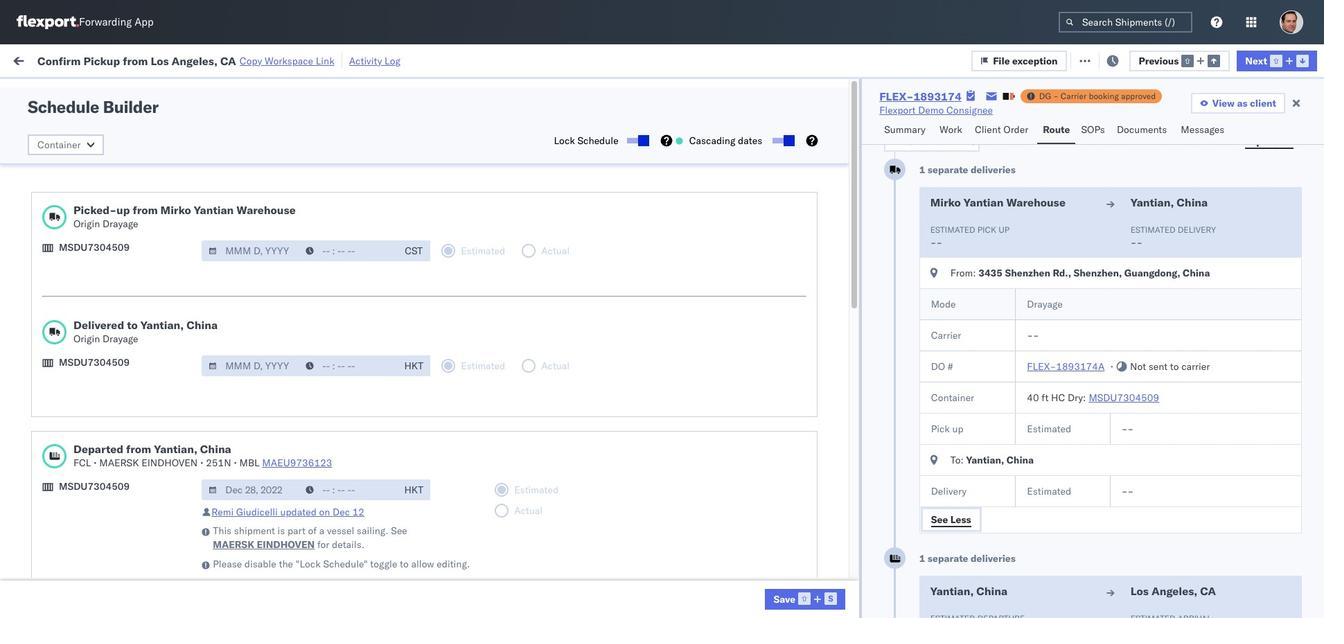 Task type: describe. For each thing, give the bounding box(es) containing it.
consignee
[[947, 104, 994, 116]]

1 upload customs clearance documents link from the top
[[32, 242, 205, 256]]

2023 right 23,
[[334, 427, 358, 439]]

ceau7522281, hlxu6269489, hlxu8034992 for upload customs clearance documents
[[898, 243, 1113, 256]]

1 schedule pickup from los angeles, ca button from the top
[[32, 120, 203, 136]]

my work
[[14, 50, 75, 70]]

customs inside button
[[66, 243, 105, 255]]

4 integration from the top
[[635, 518, 683, 531]]

1 horizontal spatial warehouse
[[1007, 196, 1066, 209]]

4 integration test account - karl lagerfeld from the top
[[635, 518, 815, 531]]

schedule pickup from los angeles, ca for fifth schedule pickup from los angeles, ca link from the top of the page
[[32, 457, 203, 469]]

maeu9736123
[[262, 457, 332, 469]]

6 karl from the top
[[754, 579, 772, 592]]

4 karl from the top
[[754, 518, 772, 531]]

workitem
[[15, 113, 52, 123]]

abcdefg78456546 for schedule pickup from los angeles, ca
[[992, 274, 1086, 287]]

yantian, inside departed from yantian, china fcl • maersk eindhoven • 251n • mbl maeu9736123
[[154, 442, 198, 456]]

jan left 28,
[[299, 488, 314, 500]]

6 ocean fcl from the top
[[445, 488, 494, 500]]

6 integration from the top
[[635, 579, 683, 592]]

11:00 for 11:00 pm pst, feb 2, 2023
[[234, 579, 261, 592]]

los for third schedule pickup from los angeles, ca link from the bottom
[[131, 213, 146, 225]]

7 resize handle column header from the left
[[874, 107, 891, 618]]

cascading dates
[[690, 135, 763, 147]]

5 schedule pickup from los angeles, ca link from the top
[[32, 456, 203, 470]]

2 schedule pickup from rotterdam, netherlands link from the top
[[32, 540, 208, 568]]

save button
[[766, 589, 846, 610]]

4 ocean fcl from the top
[[445, 366, 494, 378]]

expand
[[1246, 135, 1281, 147]]

2 schedule delivery appointment button from the top
[[32, 303, 171, 319]]

import work button
[[112, 44, 181, 76]]

jaehyung choi - test origin agent
[[1175, 396, 1325, 409]]

2 1 from the top
[[920, 553, 926, 565]]

of
[[308, 525, 317, 537]]

delivery up see less
[[932, 485, 967, 498]]

remi
[[212, 506, 234, 519]]

2 resize handle column header from the left
[[371, 107, 387, 618]]

1 karl from the top
[[754, 396, 772, 409]]

status
[[76, 86, 100, 96]]

5 account from the top
[[706, 549, 743, 561]]

client
[[1251, 97, 1277, 110]]

delivery
[[1178, 225, 1217, 235]]

flexport. image
[[17, 15, 79, 29]]

5 resize handle column header from the left
[[611, 107, 628, 618]]

4 1889466 from the top
[[833, 366, 875, 378]]

origin for delivered
[[73, 333, 100, 345]]

11:00 pm pst, feb 2, 2023
[[234, 579, 360, 592]]

status : ready for work, blocked, in progress
[[76, 86, 252, 96]]

confirm pickup from los angeles, ca link
[[32, 334, 197, 348]]

warehouse inside the picked-up from mirko yantian warehouse origin drayage
[[237, 203, 296, 217]]

angeles, for fourth schedule pickup from los angeles, ca link from the bottom of the page
[[149, 151, 187, 164]]

11:59 pm pst, jan 24, 2023
[[234, 457, 364, 470]]

schedule builder
[[28, 96, 158, 117]]

2 netherlands from the top
[[32, 555, 86, 568]]

view as client
[[1213, 97, 1277, 110]]

1 ceau7522281, from the top
[[898, 121, 969, 134]]

hlxu6269489, for schedule pickup from los angeles, ca
[[971, 213, 1042, 225]]

1 schedule pickup from rotterdam, netherlands button from the top
[[32, 418, 208, 448]]

8:30 pm pst, jan 28, 2023
[[234, 488, 358, 500]]

2 vertical spatial documents
[[154, 487, 205, 500]]

lhuu7894563, uetu5238478 for schedule pickup from los angeles, ca
[[898, 274, 1039, 286]]

gvcu5265864 for 8:30 pm pst, jan 28, 2023
[[898, 487, 966, 500]]

30, for schedule pickup from rotterdam, netherlands
[[316, 549, 332, 561]]

client
[[975, 123, 1002, 136]]

agent
[[1299, 396, 1325, 409]]

china inside departed from yantian, china fcl • maersk eindhoven • 251n • mbl maeu9736123
[[200, 442, 231, 456]]

omkar for lhuu7894563, uetu5238478
[[1175, 335, 1204, 348]]

11:00 pm pst, nov 8, 2022
[[234, 244, 361, 256]]

china inside 'delivered to yantian, china origin drayage'
[[187, 318, 218, 332]]

4 lhuu7894563, uetu5238478 from the top
[[898, 365, 1039, 378]]

1 hlxu6269489, from the top
[[971, 121, 1042, 134]]

2 ocean fcl from the top
[[445, 183, 494, 195]]

1 2130387 from the top
[[833, 396, 875, 409]]

1662119
[[833, 457, 875, 470]]

maeu9408431 for 11:00 pm pst, feb 2, 2023
[[992, 579, 1062, 592]]

summary
[[885, 123, 926, 136]]

2 hlxu8034992 from the top
[[1045, 152, 1113, 164]]

lhuu7894563, for schedule pickup from los angeles, ca
[[898, 274, 969, 286]]

• left 251n
[[200, 457, 204, 469]]

part
[[288, 525, 306, 537]]

do #
[[932, 361, 954, 373]]

2 jawla from the top
[[1208, 183, 1232, 195]]

activity log
[[349, 54, 401, 67]]

3 lagerfeld from the top
[[774, 488, 815, 500]]

2 account from the top
[[706, 427, 743, 439]]

3 1846748 from the top
[[833, 183, 875, 195]]

for inside "this shipment is part of a vessel sailing. see maersk eindhoven for details."
[[317, 539, 330, 551]]

see less button
[[923, 510, 980, 530]]

save
[[774, 593, 796, 606]]

filtered
[[14, 85, 48, 97]]

11:59 for 'schedule delivery appointment' link corresponding to fourth schedule delivery appointment button from the bottom
[[234, 183, 261, 195]]

1 1 from the top
[[920, 164, 926, 176]]

0 horizontal spatial carrier
[[932, 329, 962, 342]]

from for 5th schedule pickup from los angeles, ca link from the bottom
[[108, 121, 128, 133]]

delivery for third schedule delivery appointment button from the top
[[75, 396, 111, 408]]

ceau7522281, hlxu6269489, hlxu8034992 for schedule delivery appointment
[[898, 182, 1113, 195]]

2 2130387 from the top
[[833, 427, 875, 439]]

1 integration from the top
[[635, 396, 683, 409]]

2022 for clearance
[[336, 244, 361, 256]]

2 vertical spatial container
[[932, 392, 975, 404]]

schedule delivery appointment for 'schedule delivery appointment' link associated with 3rd schedule delivery appointment button from the bottom
[[32, 304, 171, 317]]

schedule delivery appointment link for third schedule delivery appointment button from the top
[[32, 395, 171, 409]]

4, for schedule pickup from los angeles, ca
[[326, 213, 335, 226]]

estimated down ft
[[1028, 423, 1072, 435]]

forwarding app
[[79, 16, 154, 29]]

yantian inside the picked-up from mirko yantian warehouse origin drayage
[[194, 203, 234, 217]]

delivered
[[73, 318, 124, 332]]

1 1 separate deliveries from the top
[[920, 164, 1016, 176]]

0 horizontal spatial exception
[[1013, 54, 1058, 67]]

ceau7522281, for upload customs clearance documents
[[898, 243, 969, 256]]

11:59 pm pdt, nov 4, 2022 for schedule delivery appointment
[[234, 183, 361, 195]]

1 hlxu8034992 from the top
[[1045, 121, 1113, 134]]

departed from yantian, china fcl • maersk eindhoven • 251n • mbl maeu9736123
[[73, 442, 332, 469]]

2023 up details.
[[334, 518, 358, 531]]

nov for upload customs clearance documents
[[305, 244, 323, 256]]

MMM D, YYYY text field
[[202, 480, 300, 501]]

from for confirm pickup from los angeles, ca link
[[102, 335, 123, 347]]

angeles, for fifth schedule pickup from los angeles, ca link from the top of the page
[[149, 457, 187, 469]]

3 schedule pickup from los angeles, ca link from the top
[[32, 212, 203, 226]]

11 resize handle column header from the left
[[1290, 107, 1306, 618]]

from: 3435 shenzhen rd., shenzhen, guangdong, china
[[951, 267, 1211, 279]]

rd.,
[[1053, 267, 1072, 279]]

editing.
[[437, 558, 470, 571]]

0 vertical spatial yantian, china
[[1131, 196, 1209, 209]]

previous
[[1140, 54, 1180, 67]]

2 flex-2130387 from the top
[[803, 427, 875, 439]]

2 gaurav from the top
[[1175, 183, 1206, 195]]

5 ocean fcl from the top
[[445, 427, 494, 439]]

2 upload customs clearance documents from the top
[[32, 487, 205, 500]]

1 horizontal spatial yantian
[[964, 196, 1004, 209]]

5 integration test account - karl lagerfeld from the top
[[635, 549, 815, 561]]

2 1846748 from the top
[[833, 152, 875, 165]]

2 deliveries from the top
[[971, 553, 1016, 565]]

appointment for 'schedule delivery appointment' link associated with third schedule delivery appointment button from the top
[[114, 396, 171, 408]]

1 horizontal spatial file exception
[[1088, 54, 1152, 66]]

205
[[319, 54, 338, 66]]

2023 down vessel
[[334, 549, 358, 561]]

1 deliveries from the top
[[971, 164, 1016, 176]]

shenzhen
[[1006, 267, 1051, 279]]

1 resize handle column header from the left
[[209, 107, 226, 618]]

dg
[[1040, 91, 1052, 101]]

documents inside upload customs clearance documents button
[[154, 243, 205, 255]]

4 resize handle column header from the left
[[517, 107, 533, 618]]

confirm pickup from rotterdam, netherlands
[[32, 572, 174, 598]]

2 lagerfeld from the top
[[774, 427, 815, 439]]

app
[[135, 16, 154, 29]]

this
[[213, 525, 232, 537]]

jan left 23,
[[299, 427, 314, 439]]

pickup inside confirm pickup from rotterdam, netherlands
[[70, 572, 100, 584]]

1 vertical spatial rotterdam,
[[131, 541, 180, 554]]

from for third schedule pickup from los angeles, ca link from the bottom
[[108, 213, 128, 225]]

to:
[[951, 454, 964, 467]]

flex-2130384 for schedule delivery appointment
[[803, 518, 875, 531]]

client order button
[[970, 117, 1038, 144]]

los for fifth schedule pickup from los angeles, ca link from the top of the page
[[131, 457, 146, 469]]

upload customs clearance documents button
[[32, 242, 205, 258]]

disable
[[245, 558, 277, 571]]

confirm pickup from los angeles, ca button
[[32, 334, 197, 349]]

maeu9736123 button
[[262, 457, 332, 469]]

pick up
[[932, 423, 964, 435]]

6 account from the top
[[706, 579, 743, 592]]

container numbers button
[[891, 105, 972, 130]]

hlxu8034992 for schedule pickup from los angeles, ca
[[1045, 213, 1113, 225]]

nov for schedule pickup from los angeles, ca
[[305, 213, 323, 226]]

4 schedule pickup from los angeles, ca button from the top
[[32, 273, 203, 288]]

5:30 for schedule delivery appointment
[[234, 518, 255, 531]]

departed
[[73, 442, 124, 456]]

2 ceau7522281, from the top
[[898, 152, 969, 164]]

documents inside documents "button"
[[1118, 123, 1168, 136]]

2 vertical spatial to
[[400, 558, 409, 571]]

1889466 for confirm pickup from los angeles, ca
[[833, 335, 875, 348]]

delivery for 1st schedule delivery appointment button from the bottom of the page
[[75, 518, 111, 530]]

2 ceau7522281, hlxu6269489, hlxu8034992 from the top
[[898, 152, 1113, 164]]

from:
[[951, 267, 977, 279]]

5 flex-1846748 from the top
[[803, 244, 875, 256]]

mirko yantian warehouse
[[931, 196, 1066, 209]]

1 jawla from the top
[[1208, 122, 1232, 134]]

details.
[[332, 539, 365, 551]]

8 ocean fcl from the top
[[445, 549, 494, 561]]

schedule pickup from los angeles, ca for fourth schedule pickup from los angeles, ca link from the bottom of the page
[[32, 151, 203, 164]]

lhuu7894563, uetu5238478 for schedule delivery appointment
[[898, 304, 1039, 317]]

4 flex-1846748 from the top
[[803, 213, 875, 226]]

order
[[1004, 123, 1029, 136]]

import
[[118, 54, 149, 66]]

2 clearance from the top
[[107, 487, 152, 500]]

abcdefg78456546 for confirm pickup from los angeles, ca
[[992, 335, 1086, 348]]

see inside "this shipment is part of a vessel sailing. see maersk eindhoven for details."
[[391, 525, 408, 537]]

1 separate from the top
[[928, 164, 969, 176]]

2 integration test account - karl lagerfeld from the top
[[635, 427, 815, 439]]

2 schedule pickup from rotterdam, netherlands button from the top
[[32, 540, 208, 570]]

30, for schedule delivery appointment
[[316, 518, 332, 531]]

2023 right 28,
[[334, 488, 358, 500]]

jan for schedule pickup from los angeles, ca
[[305, 457, 320, 470]]

test123456 for schedule pickup from los angeles, ca
[[992, 213, 1051, 226]]

4 uetu5238478 from the top
[[972, 365, 1039, 378]]

4 abcdefg78456546 from the top
[[992, 366, 1086, 378]]

choi
[[1218, 396, 1238, 409]]

estimated inside estimated pick up --
[[931, 225, 976, 235]]

4 schedule pickup from los angeles, ca link from the top
[[32, 273, 203, 287]]

allow
[[411, 558, 434, 571]]

view as client button
[[1192, 93, 1286, 114]]

estimated delivery --
[[1131, 225, 1217, 249]]

pick
[[932, 423, 951, 435]]

• left mbl
[[234, 457, 237, 469]]

carrier
[[1182, 361, 1211, 373]]

estimated down to: yantian, china
[[1028, 485, 1072, 498]]

gvcu5265864 for 11:00 pm pst, feb 2, 2023
[[898, 579, 966, 591]]

pdt, for schedule pickup from los angeles, ca
[[281, 213, 303, 226]]

24, for 2022
[[320, 366, 335, 378]]

do
[[932, 361, 946, 373]]

8 resize handle column header from the left
[[969, 107, 985, 618]]

rotterdam, for 11:00 pm pst, feb 2, 2023
[[125, 572, 174, 584]]

not sent to carrier
[[1131, 361, 1211, 373]]

confirm delivery
[[32, 365, 105, 378]]

remi giudicelli updated on dec 12 button
[[212, 506, 365, 519]]

blocked,
[[171, 86, 206, 96]]

1 horizontal spatial mirko
[[931, 196, 962, 209]]

2022 for from
[[337, 213, 361, 226]]

24, for 2023
[[322, 457, 338, 470]]

appointment for 'schedule delivery appointment' link corresponding to fourth schedule delivery appointment button from the bottom
[[114, 182, 171, 194]]

11:59 for fifth schedule pickup from los angeles, ca link from the top of the page
[[234, 457, 261, 470]]

6:00
[[234, 366, 255, 378]]

0 vertical spatial carrier
[[1061, 91, 1087, 101]]

view
[[1213, 97, 1235, 110]]

Search Work text field
[[858, 50, 1009, 70]]

1 maeu9408431 from the top
[[992, 396, 1062, 409]]

1 upload customs clearance documents from the top
[[32, 243, 205, 255]]

3 schedule delivery appointment button from the top
[[32, 395, 171, 410]]

lhuu7894563, for schedule delivery appointment
[[898, 304, 969, 317]]

approved
[[1122, 91, 1157, 101]]

4 1846748 from the top
[[833, 213, 875, 226]]

0 vertical spatial on
[[340, 54, 351, 66]]

1 test123456 from the top
[[992, 122, 1051, 134]]

11:59 for third schedule pickup from los angeles, ca link from the bottom
[[234, 213, 261, 226]]

test123456 for schedule delivery appointment
[[992, 183, 1051, 195]]

omkar for ceau7522281, hlxu6269489, hlxu8034992
[[1175, 152, 1204, 165]]

ceau7522281, for schedule pickup from los angeles, ca
[[898, 213, 969, 225]]

3 karl from the top
[[754, 488, 772, 500]]

1 1846748 from the top
[[833, 122, 875, 134]]

1 horizontal spatial dec
[[333, 506, 350, 519]]

mbl/mawb numbers button
[[985, 110, 1154, 124]]

zimu3048342
[[992, 549, 1058, 561]]

4 lhuu7894563, from the top
[[898, 365, 969, 378]]

angeles, for confirm pickup from los angeles, ca link
[[143, 335, 181, 347]]

4 schedule delivery appointment button from the top
[[32, 517, 171, 532]]

1 horizontal spatial exception
[[1107, 54, 1152, 66]]

container inside button
[[898, 107, 935, 118]]

msdu7304509 for departed from yantian, china
[[59, 480, 130, 493]]

estimated pick up --
[[931, 225, 1010, 249]]

schedule delivery appointment for 'schedule delivery appointment' link associated with third schedule delivery appointment button from the top
[[32, 396, 171, 408]]

workitem button
[[8, 110, 212, 124]]

mmm d, yyyy text field for delivered to yantian, china
[[202, 356, 300, 376]]

savant for ceau7522281, hlxu6269489, hlxu8034992
[[1206, 152, 1236, 165]]

2 horizontal spatial to
[[1171, 361, 1180, 373]]

2023 up 12
[[340, 457, 364, 470]]

3 account from the top
[[706, 488, 743, 500]]

snoozed
[[290, 86, 322, 96]]

1 schedule pickup from los angeles, ca link from the top
[[32, 120, 203, 134]]

1 schedule delivery appointment button from the top
[[32, 181, 171, 197]]

mmm d, yyyy text field for picked-up from mirko yantian warehouse
[[202, 241, 300, 261]]

3 flex-1846748 from the top
[[803, 183, 875, 195]]

delivery for confirm delivery 'button'
[[70, 365, 105, 378]]

5 schedule pickup from los angeles, ca button from the top
[[32, 456, 203, 471]]

jan for schedule delivery appointment
[[299, 518, 314, 531]]

snoozed : no
[[290, 86, 339, 96]]

maersk eindhoven link
[[213, 538, 315, 552]]



Task type: locate. For each thing, give the bounding box(es) containing it.
1 uetu5238478 from the top
[[972, 274, 1039, 286]]

1 gvcu5265864 from the top
[[898, 396, 966, 408]]

schedule pickup from los angeles, ca down upload customs clearance documents button
[[32, 274, 203, 286]]

1 horizontal spatial yantian, china
[[1131, 196, 1209, 209]]

1 horizontal spatial to
[[400, 558, 409, 571]]

ceau7522281, hlxu6269489, hlxu8034992 for schedule pickup from los angeles, ca
[[898, 213, 1113, 225]]

8:30 for 8:30 pm pst, jan 23, 2023
[[234, 427, 255, 439]]

5:30 right this
[[234, 518, 255, 531]]

lhuu7894563, uetu5238478 up mode
[[898, 274, 1039, 286]]

work down 'flexport demo consignee'
[[940, 123, 963, 136]]

file exception up dg
[[994, 54, 1058, 67]]

1 horizontal spatial for
[[317, 539, 330, 551]]

appointment
[[114, 182, 171, 194], [114, 304, 171, 317], [114, 396, 171, 408], [114, 518, 171, 530]]

3 ceau7522281, hlxu6269489, hlxu8034992 from the top
[[898, 182, 1113, 195]]

0 vertical spatial drayage
[[103, 218, 138, 230]]

upload inside upload customs clearance documents button
[[32, 243, 63, 255]]

0 vertical spatial for
[[133, 86, 144, 96]]

None checkbox
[[773, 138, 793, 144]]

origin left "agent"
[[1270, 396, 1297, 409]]

expand all button
[[1237, 131, 1303, 152]]

1 vertical spatial jawla
[[1208, 183, 1232, 195]]

drayage up upload customs clearance documents button
[[103, 218, 138, 230]]

work,
[[147, 86, 169, 96]]

1 vertical spatial documents
[[154, 243, 205, 255]]

origin down delivered
[[73, 333, 100, 345]]

confirm
[[37, 54, 81, 68], [32, 335, 67, 347], [32, 365, 67, 378], [32, 572, 67, 584]]

gvcu5265864 down see less button
[[898, 579, 966, 591]]

1893174
[[914, 89, 962, 103]]

schedule pickup from rotterdam, netherlands button
[[32, 418, 208, 448], [32, 540, 208, 570]]

0 vertical spatial upload customs clearance documents
[[32, 243, 205, 255]]

flex-1889466 for schedule pickup from los angeles, ca
[[803, 274, 875, 287]]

0 vertical spatial 4,
[[326, 152, 335, 165]]

jan left a
[[299, 518, 314, 531]]

1 vertical spatial 8:30
[[234, 488, 255, 500]]

0 vertical spatial omkar
[[1175, 152, 1204, 165]]

-- : -- -- text field
[[299, 356, 397, 376], [299, 480, 397, 501]]

2 5:30 pm pst, jan 30, 2023 from the top
[[234, 549, 358, 561]]

4 ceau7522281, hlxu6269489, hlxu8034992 from the top
[[898, 213, 1113, 225]]

1 down see less button
[[920, 553, 926, 565]]

2 2130384 from the top
[[833, 549, 875, 561]]

from inside confirm pickup from rotterdam, netherlands
[[102, 572, 123, 584]]

5:30 for schedule pickup from rotterdam, netherlands
[[234, 549, 255, 561]]

maeu9408431 down the zimu3048342
[[992, 579, 1062, 592]]

schedule delivery appointment for 'schedule delivery appointment' link corresponding to fourth schedule delivery appointment button from the bottom
[[32, 182, 171, 194]]

file up dg - carrier booking approved
[[1088, 54, 1105, 66]]

4 schedule delivery appointment link from the top
[[32, 517, 171, 531]]

3 flex-2130387 from the top
[[803, 488, 875, 500]]

msdu7304509 for picked-up from mirko yantian warehouse
[[59, 241, 130, 254]]

1 vertical spatial 1 separate deliveries
[[920, 553, 1016, 565]]

maeu9408431 down to: yantian, china
[[992, 488, 1062, 500]]

schedule delivery appointment up confirm pickup from rotterdam, netherlands
[[32, 518, 171, 530]]

1 vertical spatial upload
[[32, 487, 63, 500]]

0 vertical spatial schedule pickup from rotterdam, netherlands
[[32, 419, 180, 445]]

0 horizontal spatial maersk
[[99, 457, 139, 469]]

work inside button
[[940, 123, 963, 136]]

hlxu8034992 for upload customs clearance documents
[[1045, 243, 1113, 256]]

4 appointment from the top
[[114, 518, 171, 530]]

please disable the "lock schedule" toggle to allow editing.
[[213, 558, 470, 571]]

cst
[[405, 245, 423, 257]]

flex-1662119 button
[[781, 454, 878, 473], [781, 454, 878, 473]]

netherlands for 8:30
[[32, 433, 86, 445]]

0 vertical spatial deliveries
[[971, 164, 1016, 176]]

rotterdam, inside confirm pickup from rotterdam, netherlands
[[125, 572, 174, 584]]

confirm for confirm pickup from los angeles, ca copy workspace link
[[37, 54, 81, 68]]

205 on track
[[319, 54, 376, 66]]

schedule pickup from los angeles, ca for 5th schedule pickup from los angeles, ca link from the bottom
[[32, 121, 203, 133]]

toggle
[[370, 558, 398, 571]]

1 vertical spatial customs
[[66, 487, 105, 500]]

from for confirm pickup from rotterdam, netherlands link
[[102, 572, 123, 584]]

schedule delivery appointment link down confirm delivery 'button'
[[32, 395, 171, 409]]

documents down departed from yantian, china fcl • maersk eindhoven • 251n • mbl maeu9736123
[[154, 487, 205, 500]]

2 separate from the top
[[928, 553, 969, 565]]

filtered by:
[[14, 85, 64, 97]]

1 gaurav from the top
[[1175, 122, 1206, 134]]

from for 1st schedule pickup from rotterdam, netherlands link from the top
[[108, 419, 128, 432]]

clearance down picked-
[[107, 243, 152, 255]]

1 vertical spatial omkar savant
[[1175, 335, 1236, 348]]

1 horizontal spatial :
[[322, 86, 325, 96]]

numbers inside container numbers
[[898, 119, 932, 129]]

pdt, for schedule delivery appointment
[[281, 183, 303, 195]]

schedule delivery appointment button
[[32, 181, 171, 197], [32, 303, 171, 319], [32, 395, 171, 410], [32, 517, 171, 532]]

estimated left pick
[[931, 225, 976, 235]]

1 vertical spatial upload customs clearance documents
[[32, 487, 205, 500]]

schedule pickup from los angeles, ca for 2nd schedule pickup from los angeles, ca link from the bottom
[[32, 274, 203, 286]]

dry
[[1068, 392, 1084, 404]]

4, for schedule delivery appointment
[[326, 183, 335, 195]]

pickup inside confirm pickup from los angeles, ca link
[[70, 335, 100, 347]]

2 schedule pickup from rotterdam, netherlands from the top
[[32, 541, 180, 568]]

2 flex-1846748 from the top
[[803, 152, 875, 165]]

6 integration test account - karl lagerfeld from the top
[[635, 579, 815, 592]]

1 vertical spatial yantian, china
[[931, 584, 1008, 598]]

0 vertical spatial nyku9743990
[[898, 518, 966, 530]]

2 11:00 from the top
[[234, 579, 261, 592]]

1 vertical spatial eindhoven
[[257, 539, 315, 551]]

upload customs clearance documents link down departed at bottom left
[[32, 486, 205, 500]]

5 hlxu6269489, from the top
[[971, 243, 1042, 256]]

0 horizontal spatial up
[[117, 203, 130, 217]]

for up builder
[[133, 86, 144, 96]]

0 horizontal spatial work
[[152, 54, 176, 66]]

msdu7304509 for delivered to yantian, china
[[59, 356, 130, 369]]

6 resize handle column header from the left
[[757, 107, 774, 618]]

5 schedule pickup from los angeles, ca from the top
[[32, 457, 203, 469]]

up for picked-
[[117, 203, 130, 217]]

to: yantian, china
[[951, 454, 1035, 467]]

1 vertical spatial upload customs clearance documents link
[[32, 486, 205, 500]]

integration
[[635, 396, 683, 409], [635, 427, 683, 439], [635, 488, 683, 500], [635, 518, 683, 531], [635, 549, 683, 561], [635, 579, 683, 592]]

up inside estimated pick up --
[[999, 225, 1010, 235]]

los for 5th schedule pickup from los angeles, ca link from the bottom
[[131, 121, 146, 133]]

ceau7522281,
[[898, 121, 969, 134], [898, 152, 969, 164], [898, 182, 969, 195], [898, 213, 969, 225], [898, 243, 969, 256]]

8:30 for 8:30 pm pst, jan 28, 2023
[[234, 488, 255, 500]]

3 ocean fcl from the top
[[445, 244, 494, 256]]

23,
[[316, 427, 332, 439]]

2130384 down 1662119
[[833, 518, 875, 531]]

1 schedule pickup from los angeles, ca from the top
[[32, 121, 203, 133]]

1 vertical spatial 24,
[[322, 457, 338, 470]]

1 customs from the top
[[66, 243, 105, 255]]

clearance inside button
[[107, 243, 152, 255]]

1 vertical spatial drayage
[[1028, 298, 1063, 311]]

appointment up confirm pickup from rotterdam, netherlands link
[[114, 518, 171, 530]]

"lock
[[296, 558, 321, 571]]

delivery down confirm pickup from los angeles, ca "button"
[[70, 365, 105, 378]]

on right 205
[[340, 54, 351, 66]]

maeu9408431 for 8:30 pm pst, jan 23, 2023
[[992, 427, 1062, 439]]

route
[[1044, 123, 1071, 136]]

los inside "button"
[[125, 335, 141, 347]]

0 vertical spatial up
[[117, 203, 130, 217]]

schedule pickup from los angeles, ca down departed at bottom left
[[32, 457, 203, 469]]

origin inside the picked-up from mirko yantian warehouse origin drayage
[[73, 218, 100, 230]]

up inside the picked-up from mirko yantian warehouse origin drayage
[[117, 203, 130, 217]]

omkar down messages button
[[1175, 152, 1204, 165]]

flex-1893174
[[880, 89, 962, 103]]

activity
[[349, 54, 382, 67]]

schedule pickup from los angeles, ca down workitem button
[[32, 151, 203, 164]]

jawla up delivery
[[1208, 183, 1232, 195]]

to
[[127, 318, 138, 332], [1171, 361, 1180, 373], [400, 558, 409, 571]]

workspace
[[265, 54, 313, 67]]

uetu5238478 for confirm pickup from los angeles, ca
[[972, 335, 1039, 347]]

3 integration test account - karl lagerfeld from the top
[[635, 488, 815, 500]]

0 horizontal spatial file
[[994, 54, 1011, 67]]

gaurav
[[1175, 122, 1206, 134], [1175, 183, 1206, 195]]

None checkbox
[[627, 138, 647, 144]]

confirm pickup from los angeles, ca
[[32, 335, 197, 347]]

no
[[328, 86, 339, 96]]

container inside button
[[37, 139, 81, 151]]

gaurav jawla up delivery
[[1175, 183, 1232, 195]]

1889466 for schedule delivery appointment
[[833, 305, 875, 317]]

see inside button
[[932, 513, 949, 526]]

from inside "button"
[[102, 335, 123, 347]]

0 horizontal spatial yantian, china
[[931, 584, 1008, 598]]

1 lhuu7894563, uetu5238478 from the top
[[898, 274, 1039, 286]]

file up mbl/mawb
[[994, 54, 1011, 67]]

1 vertical spatial 2130384
[[833, 549, 875, 561]]

2 vertical spatial drayage
[[103, 333, 138, 345]]

2 horizontal spatial up
[[999, 225, 1010, 235]]

2130384 for schedule pickup from rotterdam, netherlands
[[833, 549, 875, 561]]

1 clearance from the top
[[107, 243, 152, 255]]

4 account from the top
[[706, 518, 743, 531]]

hc
[[1052, 392, 1066, 404]]

schedule delivery appointment button up confirm pickup from los angeles, ca
[[32, 303, 171, 319]]

4 maeu9408431 from the top
[[992, 579, 1062, 592]]

los for fourth schedule pickup from los angeles, ca link from the bottom of the page
[[131, 151, 146, 164]]

delivery for 3rd schedule delivery appointment button from the bottom
[[75, 304, 111, 317]]

mirko inside the picked-up from mirko yantian warehouse origin drayage
[[161, 203, 191, 217]]

dec right am
[[299, 366, 318, 378]]

2 1 separate deliveries from the top
[[920, 553, 1016, 565]]

0 vertical spatial upload customs clearance documents link
[[32, 242, 205, 256]]

confirm delivery link
[[32, 364, 105, 378]]

clearance down departed at bottom left
[[107, 487, 152, 500]]

delivery up delivered
[[75, 304, 111, 317]]

2 horizontal spatial :
[[1084, 392, 1087, 404]]

2 vertical spatial rotterdam,
[[125, 572, 174, 584]]

mbl
[[240, 457, 260, 469]]

eindhoven
[[142, 457, 198, 469], [257, 539, 315, 551]]

1 mmm d, yyyy text field from the top
[[202, 241, 300, 261]]

4 lagerfeld from the top
[[774, 518, 815, 531]]

2 integration from the top
[[635, 427, 683, 439]]

4 schedule delivery appointment from the top
[[32, 518, 171, 530]]

5 1846748 from the top
[[833, 244, 875, 256]]

message
[[187, 54, 226, 66]]

MMM D, YYYY text field
[[202, 241, 300, 261], [202, 356, 300, 376]]

7 ocean fcl from the top
[[445, 518, 494, 531]]

0 vertical spatial 8:30
[[234, 427, 255, 439]]

1 horizontal spatial numbers
[[1043, 113, 1077, 123]]

1 vertical spatial container
[[37, 139, 81, 151]]

0 vertical spatial -- : -- -- text field
[[299, 356, 397, 376]]

numbers inside mbl/mawb numbers button
[[1043, 113, 1077, 123]]

to left allow
[[400, 558, 409, 571]]

hkt for -- : -- -- text field for mmm d, yyyy text box for delivered to yantian, china
[[404, 360, 424, 372]]

0 vertical spatial gaurav jawla
[[1175, 122, 1232, 134]]

documents down 'approved'
[[1118, 123, 1168, 136]]

numbers down dg
[[1043, 113, 1077, 123]]

china
[[1178, 196, 1209, 209], [1184, 267, 1211, 279], [187, 318, 218, 332], [200, 442, 231, 456], [1007, 454, 1035, 467], [977, 584, 1008, 598]]

all
[[1283, 135, 1294, 147]]

: left ready
[[100, 86, 103, 96]]

1 11:00 from the top
[[234, 244, 261, 256]]

confirm inside confirm pickup from rotterdam, netherlands
[[32, 572, 67, 584]]

fcl inside departed from yantian, china fcl • maersk eindhoven • 251n • mbl maeu9736123
[[73, 457, 91, 469]]

confirm for confirm pickup from rotterdam, netherlands
[[32, 572, 67, 584]]

origin inside 'delivered to yantian, china origin drayage'
[[73, 333, 100, 345]]

estimated inside estimated delivery --
[[1131, 225, 1176, 235]]

1893174a
[[1057, 361, 1105, 373]]

4 ceau7522281, from the top
[[898, 213, 969, 225]]

omkar savant for ceau7522281, hlxu6269489, hlxu8034992
[[1175, 152, 1236, 165]]

1 vertical spatial flex-2130384
[[803, 549, 875, 561]]

1 hkt from the top
[[404, 360, 424, 372]]

flex-1662119
[[803, 457, 875, 470]]

1 lhuu7894563, from the top
[[898, 274, 969, 286]]

1 account from the top
[[706, 396, 743, 409]]

guangdong,
[[1125, 267, 1181, 279]]

2 1889466 from the top
[[833, 305, 875, 317]]

1 vertical spatial maersk
[[213, 539, 255, 551]]

schedule pickup from los angeles, ca for third schedule pickup from los angeles, ca link from the bottom
[[32, 213, 203, 225]]

1 horizontal spatial file
[[1088, 54, 1105, 66]]

resize handle column header
[[209, 107, 226, 618], [371, 107, 387, 618], [422, 107, 439, 618], [517, 107, 533, 618], [611, 107, 628, 618], [757, 107, 774, 618], [874, 107, 891, 618], [969, 107, 985, 618], [1151, 107, 1168, 618], [1246, 107, 1262, 618], [1290, 107, 1306, 618]]

30, down a
[[316, 549, 332, 561]]

2 vertical spatial pdt,
[[281, 213, 303, 226]]

to inside 'delivered to yantian, china origin drayage'
[[127, 318, 138, 332]]

-- : -- -- text field
[[299, 241, 397, 261]]

maeu9408431 down 40
[[992, 427, 1062, 439]]

angeles, for 2nd schedule pickup from los angeles, ca link from the bottom
[[149, 274, 187, 286]]

ca inside "button"
[[184, 335, 197, 347]]

2 abcdefg78456546 from the top
[[992, 305, 1086, 317]]

giudicelli
[[236, 506, 278, 519]]

less
[[951, 513, 972, 526]]

upload customs clearance documents link down picked-
[[32, 242, 205, 256]]

schedule delivery appointment link for fourth schedule delivery appointment button from the bottom
[[32, 181, 171, 195]]

schedule delivery appointment down confirm delivery 'button'
[[32, 396, 171, 408]]

delivery inside 'button'
[[70, 365, 105, 378]]

4 flex-1889466 from the top
[[803, 366, 875, 378]]

11:59
[[234, 152, 261, 165], [234, 183, 261, 195], [234, 213, 261, 226], [234, 457, 261, 470]]

1 ceau7522281, hlxu6269489, hlxu8034992 from the top
[[898, 121, 1113, 134]]

• left not
[[1111, 361, 1114, 373]]

schedule delivery appointment up delivered
[[32, 304, 171, 317]]

eindhoven inside departed from yantian, china fcl • maersk eindhoven • 251n • mbl maeu9736123
[[142, 457, 198, 469]]

10 resize handle column header from the left
[[1246, 107, 1262, 618]]

hlxu6269489, for schedule delivery appointment
[[971, 182, 1042, 195]]

1 vertical spatial clearance
[[107, 487, 152, 500]]

drayage inside 'delivered to yantian, china origin drayage'
[[103, 333, 138, 345]]

msdu7304509 down departed at bottom left
[[59, 480, 130, 493]]

• down departed at bottom left
[[94, 457, 97, 469]]

a
[[319, 525, 325, 537]]

lhuu7894563, uetu5238478 up #
[[898, 335, 1039, 347]]

0 vertical spatial clearance
[[107, 243, 152, 255]]

1 vertical spatial 1
[[920, 553, 926, 565]]

-- : -- -- text field for mmm d, yyyy text box for delivered to yantian, china
[[299, 356, 397, 376]]

work right import
[[152, 54, 176, 66]]

0 horizontal spatial on
[[319, 506, 330, 519]]

savant for lhuu7894563, uetu5238478
[[1206, 335, 1236, 348]]

251n
[[206, 457, 231, 469]]

1 vertical spatial hkt
[[404, 484, 424, 496]]

3 11:59 pm pdt, nov 4, 2022 from the top
[[234, 213, 361, 226]]

1 vertical spatial up
[[999, 225, 1010, 235]]

omkar savant for lhuu7894563, uetu5238478
[[1175, 335, 1236, 348]]

0 horizontal spatial to
[[127, 318, 138, 332]]

1 down summary button
[[920, 164, 926, 176]]

11:59 down progress
[[234, 152, 261, 165]]

0 vertical spatial savant
[[1206, 152, 1236, 165]]

delivery up picked-
[[75, 182, 111, 194]]

2 flex-1889466 from the top
[[803, 305, 875, 317]]

to right sent on the bottom right
[[1171, 361, 1180, 373]]

customs down departed at bottom left
[[66, 487, 105, 500]]

numbers for mbl/mawb numbers
[[1043, 113, 1077, 123]]

5:30 down shipment
[[234, 549, 255, 561]]

0 vertical spatial omkar savant
[[1175, 152, 1236, 165]]

2130384 up 'save' button
[[833, 549, 875, 561]]

booking
[[1090, 91, 1120, 101]]

from inside the picked-up from mirko yantian warehouse origin drayage
[[133, 203, 158, 217]]

0 horizontal spatial for
[[133, 86, 144, 96]]

confirm for confirm pickup from los angeles, ca
[[32, 335, 67, 347]]

jan down 23,
[[305, 457, 320, 470]]

2 pdt, from the top
[[281, 183, 303, 195]]

lhuu7894563, up mode
[[898, 274, 969, 286]]

2 30, from the top
[[316, 549, 332, 561]]

mbl/mawb
[[992, 113, 1041, 123]]

schedule pickup from rotterdam, netherlands for 1st schedule pickup from rotterdam, netherlands link from the top
[[32, 419, 180, 445]]

container
[[898, 107, 935, 118], [37, 139, 81, 151], [932, 392, 975, 404]]

9 resize handle column header from the left
[[1151, 107, 1168, 618]]

angeles, for 5th schedule pickup from los angeles, ca link from the bottom
[[149, 121, 187, 133]]

1 -- : -- -- text field from the top
[[299, 356, 397, 376]]

5 karl from the top
[[754, 549, 772, 561]]

1 schedule pickup from rotterdam, netherlands from the top
[[32, 419, 180, 445]]

1 vertical spatial 4,
[[326, 183, 335, 195]]

1 vertical spatial dec
[[333, 506, 350, 519]]

drayage down delivered
[[103, 333, 138, 345]]

lhuu7894563, uetu5238478 down from:
[[898, 304, 1039, 317]]

0 vertical spatial origin
[[73, 218, 100, 230]]

ft
[[1042, 392, 1049, 404]]

upload for first upload customs clearance documents link from the top of the page
[[32, 243, 63, 255]]

yantian, inside 'delivered to yantian, china origin drayage'
[[140, 318, 184, 332]]

40 ft hc dry : msdu7304509
[[1028, 392, 1160, 404]]

1 vertical spatial 11:59 pm pdt, nov 4, 2022
[[234, 183, 361, 195]]

1 pdt, from the top
[[281, 152, 303, 165]]

jawla down view
[[1208, 122, 1232, 134]]

drayage
[[103, 218, 138, 230], [1028, 298, 1063, 311], [103, 333, 138, 345]]

1 flex-2130384 from the top
[[803, 518, 875, 531]]

lhuu7894563, for confirm pickup from los angeles, ca
[[898, 335, 969, 347]]

3 schedule delivery appointment from the top
[[32, 396, 171, 408]]

gvcu5265864 for 8:30 pm pst, jan 23, 2023
[[898, 426, 966, 439]]

container down #
[[932, 392, 975, 404]]

dates
[[738, 135, 763, 147]]

: for status
[[100, 86, 103, 96]]

0 horizontal spatial eindhoven
[[142, 457, 198, 469]]

msdu7304509 down not
[[1090, 392, 1160, 404]]

origin down picked-
[[73, 218, 100, 230]]

confirm inside "button"
[[32, 335, 67, 347]]

sops button
[[1076, 117, 1112, 144]]

in
[[208, 86, 215, 96]]

1 vertical spatial gaurav
[[1175, 183, 1206, 195]]

netherlands inside confirm pickup from rotterdam, netherlands
[[32, 586, 86, 598]]

5 integration from the top
[[635, 549, 683, 561]]

separate down work button at the right of page
[[928, 164, 969, 176]]

1 vertical spatial 30,
[[316, 549, 332, 561]]

0 vertical spatial 1 separate deliveries
[[920, 164, 1016, 176]]

dg - carrier booking approved
[[1040, 91, 1157, 101]]

2 4, from the top
[[326, 183, 335, 195]]

0 vertical spatial 5:30
[[234, 518, 255, 531]]

2 5:30 from the top
[[234, 549, 255, 561]]

2 -- : -- -- text field from the top
[[299, 480, 397, 501]]

0 horizontal spatial dec
[[299, 366, 318, 378]]

from for fifth schedule pickup from los angeles, ca link from the top of the page
[[108, 457, 128, 469]]

eindhoven inside "this shipment is part of a vessel sailing. see maersk eindhoven for details."
[[257, 539, 315, 551]]

carrier up mbl/mawb numbers button at the top right of the page
[[1061, 91, 1087, 101]]

batch
[[1247, 54, 1274, 66]]

-- : -- -- text field for mmm d, yyyy text field
[[299, 480, 397, 501]]

8:30 up mbl
[[234, 427, 255, 439]]

flex-1889466 for confirm pickup from los angeles, ca
[[803, 335, 875, 348]]

hkt for -- : -- -- text field corresponding to mmm d, yyyy text field
[[404, 484, 424, 496]]

jan for schedule pickup from rotterdam, netherlands
[[299, 549, 314, 561]]

maersk inside departed from yantian, china fcl • maersk eindhoven • 251n • mbl maeu9736123
[[99, 457, 139, 469]]

file exception down search shipments (/) text field
[[1088, 54, 1152, 66]]

3 lhuu7894563, uetu5238478 from the top
[[898, 335, 1039, 347]]

flex-1889466 for schedule delivery appointment
[[803, 305, 875, 317]]

2 lhuu7894563, from the top
[[898, 304, 969, 317]]

2 upload customs clearance documents link from the top
[[32, 486, 205, 500]]

11:59 up the picked-up from mirko yantian warehouse origin drayage
[[234, 183, 261, 195]]

appointment for 'schedule delivery appointment' link associated with 3rd schedule delivery appointment button from the bottom
[[114, 304, 171, 317]]

2 omkar savant from the top
[[1175, 335, 1236, 348]]

2 vertical spatial 4,
[[326, 213, 335, 226]]

remi giudicelli updated on dec 12
[[212, 506, 365, 519]]

delivery
[[75, 182, 111, 194], [75, 304, 111, 317], [70, 365, 105, 378], [75, 396, 111, 408], [932, 485, 967, 498], [75, 518, 111, 530]]

flex-2130387 button
[[781, 393, 878, 412], [781, 393, 878, 412], [781, 423, 878, 443], [781, 423, 878, 443], [781, 484, 878, 504], [781, 484, 878, 504], [781, 576, 878, 595], [781, 576, 878, 595]]

0 vertical spatial upload
[[32, 243, 63, 255]]

dec left 12
[[333, 506, 350, 519]]

1 vertical spatial deliveries
[[971, 553, 1016, 565]]

netherlands for 11:00
[[32, 586, 86, 598]]

gvcu5265864 up the abcd1234560
[[898, 426, 966, 439]]

1 11:59 from the top
[[234, 152, 261, 165]]

1 11:59 pm pdt, nov 4, 2022 from the top
[[234, 152, 361, 165]]

2 8:30 from the top
[[234, 488, 255, 500]]

flex-2130384 button
[[781, 515, 878, 534], [781, 515, 878, 534], [781, 545, 878, 565], [781, 545, 878, 565]]

work button
[[935, 117, 970, 144]]

hlxu8034992 for schedule delivery appointment
[[1045, 182, 1113, 195]]

on down 28,
[[319, 506, 330, 519]]

risk
[[287, 54, 304, 66]]

appointment up 'delivered to yantian, china origin drayage'
[[114, 304, 171, 317]]

4 gvcu5265864 from the top
[[898, 579, 966, 591]]

(0)
[[226, 54, 244, 66]]

2130387
[[833, 396, 875, 409], [833, 427, 875, 439], [833, 488, 875, 500], [833, 579, 875, 592]]

yantian, china down the zimu3048342
[[931, 584, 1008, 598]]

expand all
[[1246, 135, 1294, 147]]

0 vertical spatial documents
[[1118, 123, 1168, 136]]

work inside 'button'
[[152, 54, 176, 66]]

angeles, inside "button"
[[143, 335, 181, 347]]

omkar savant up carrier
[[1175, 335, 1236, 348]]

angeles, for third schedule pickup from los angeles, ca link from the bottom
[[149, 213, 187, 225]]

gvcu5265864 up pick
[[898, 396, 966, 408]]

updated
[[280, 506, 317, 519]]

1 flex-1846748 from the top
[[803, 122, 875, 134]]

builder
[[103, 96, 158, 117]]

upload for second upload customs clearance documents link from the top of the page
[[32, 487, 63, 500]]

to up confirm pickup from los angeles, ca
[[127, 318, 138, 332]]

schedule pickup from los angeles, ca
[[32, 121, 203, 133], [32, 151, 203, 164], [32, 213, 203, 225], [32, 274, 203, 286], [32, 457, 203, 469]]

ceau7522281, for schedule delivery appointment
[[898, 182, 969, 195]]

1 vertical spatial for
[[317, 539, 330, 551]]

0 vertical spatial flex-2130384
[[803, 518, 875, 531]]

bosch ocean test
[[540, 122, 620, 134], [635, 122, 714, 134], [540, 152, 620, 165], [635, 152, 714, 165], [540, 183, 620, 195], [635, 183, 714, 195], [540, 244, 620, 256], [540, 366, 620, 378]]

Search Shipments (/) text field
[[1059, 12, 1193, 33]]

5:30 pm pst, jan 30, 2023 for schedule delivery appointment
[[234, 518, 358, 531]]

3 pdt, from the top
[[281, 213, 303, 226]]

from for 2nd schedule pickup from los angeles, ca link from the bottom
[[108, 274, 128, 286]]

1 horizontal spatial carrier
[[1061, 91, 1087, 101]]

mirko
[[931, 196, 962, 209], [161, 203, 191, 217]]

0 vertical spatial dec
[[299, 366, 318, 378]]

1 ocean fcl from the top
[[445, 152, 494, 165]]

origin for jaehyung
[[1270, 396, 1297, 409]]

1889466 for schedule pickup from los angeles, ca
[[833, 274, 875, 287]]

0 vertical spatial 11:00
[[234, 244, 261, 256]]

2 mmm d, yyyy text field from the top
[[202, 356, 300, 376]]

3 flex-1889466 from the top
[[803, 335, 875, 348]]

1 vertical spatial on
[[319, 506, 330, 519]]

confirm for confirm delivery
[[32, 365, 67, 378]]

1 horizontal spatial eindhoven
[[257, 539, 315, 551]]

4 hlxu8034992 from the top
[[1045, 213, 1113, 225]]

schedule delivery appointment link up picked-
[[32, 181, 171, 195]]

28,
[[316, 488, 332, 500]]

exception
[[1107, 54, 1152, 66], [1013, 54, 1058, 67]]

12
[[353, 506, 365, 519]]

rotterdam, for 8:30 pm pst, jan 23, 2023
[[131, 419, 180, 432]]

nyku9743990 for schedule pickup from rotterdam, netherlands
[[898, 548, 966, 561]]

please
[[213, 558, 242, 571]]

0 horizontal spatial file exception
[[994, 54, 1058, 67]]

deliveries
[[971, 164, 1016, 176], [971, 553, 1016, 565]]

maersk
[[99, 457, 139, 469], [213, 539, 255, 551]]

pm
[[263, 152, 279, 165], [263, 183, 279, 195], [263, 213, 279, 226], [263, 244, 279, 256], [257, 427, 273, 439], [263, 457, 279, 470], [257, 488, 273, 500], [257, 518, 273, 531], [257, 549, 273, 561], [263, 579, 279, 592]]

delivery down confirm delivery 'button'
[[75, 396, 111, 408]]

: for snoozed
[[322, 86, 325, 96]]

account
[[706, 396, 743, 409], [706, 427, 743, 439], [706, 488, 743, 500], [706, 518, 743, 531], [706, 549, 743, 561], [706, 579, 743, 592]]

11:59 pm pdt, nov 4, 2022 for schedule pickup from los angeles, ca
[[234, 213, 361, 226]]

0 vertical spatial schedule pickup from rotterdam, netherlands button
[[32, 418, 208, 448]]

0 vertical spatial schedule pickup from rotterdam, netherlands link
[[32, 418, 208, 446]]

msdu7304509 down picked-
[[59, 241, 130, 254]]

1 vertical spatial savant
[[1206, 335, 1236, 348]]

8:30 pm pst, jan 23, 2023
[[234, 427, 358, 439]]

schedule pickup from los angeles, ca up upload customs clearance documents button
[[32, 213, 203, 225]]

abcd1234560
[[898, 457, 966, 469]]

2 vertical spatial netherlands
[[32, 586, 86, 598]]

1 abcdefg78456546 from the top
[[992, 274, 1086, 287]]

flex-2130384 down flex-1662119
[[803, 518, 875, 531]]

1 savant from the top
[[1206, 152, 1236, 165]]

1 vertical spatial schedule pickup from rotterdam, netherlands
[[32, 541, 180, 568]]

schedule delivery appointment link for 3rd schedule delivery appointment button from the bottom
[[32, 303, 171, 317]]

from inside departed from yantian, china fcl • maersk eindhoven • 251n • mbl maeu9736123
[[126, 442, 151, 456]]

schedule delivery appointment for 'schedule delivery appointment' link for 1st schedule delivery appointment button from the bottom of the page
[[32, 518, 171, 530]]

9 ocean fcl from the top
[[445, 579, 494, 592]]

1 vertical spatial to
[[1171, 361, 1180, 373]]

2 karl from the top
[[754, 427, 772, 439]]

schedule delivery appointment link up confirm pickup from rotterdam, netherlands
[[32, 517, 171, 531]]

from for fourth schedule pickup from los angeles, ca link from the bottom of the page
[[108, 151, 128, 164]]

3 2130387 from the top
[[833, 488, 875, 500]]

abcdefg78456546 for schedule delivery appointment
[[992, 305, 1086, 317]]

1 30, from the top
[[316, 518, 332, 531]]

1 vertical spatial -- : -- -- text field
[[299, 480, 397, 501]]

omkar up carrier
[[1175, 335, 1204, 348]]

2,
[[324, 579, 333, 592]]

shenzhen,
[[1074, 267, 1123, 279]]

appointment for 'schedule delivery appointment' link for 1st schedule delivery appointment button from the bottom of the page
[[114, 518, 171, 530]]

maeu9408431 left the dry on the bottom right of page
[[992, 396, 1062, 409]]

2 vertical spatial 11:59 pm pdt, nov 4, 2022
[[234, 213, 361, 226]]

0 vertical spatial eindhoven
[[142, 457, 198, 469]]

confirm inside 'button'
[[32, 365, 67, 378]]

2130384 for schedule delivery appointment
[[833, 518, 875, 531]]

2023
[[334, 427, 358, 439], [340, 457, 364, 470], [334, 488, 358, 500], [334, 518, 358, 531], [334, 549, 358, 561], [336, 579, 360, 592]]

2 schedule pickup from los angeles, ca button from the top
[[32, 151, 203, 166]]

0 horizontal spatial warehouse
[[237, 203, 296, 217]]

1 gaurav jawla from the top
[[1175, 122, 1232, 134]]

test123456 for upload customs clearance documents
[[992, 244, 1051, 256]]

omkar savant down messages button
[[1175, 152, 1236, 165]]

customs down picked-
[[66, 243, 105, 255]]

maersk inside "this shipment is part of a vessel sailing. see maersk eindhoven for details."
[[213, 539, 255, 551]]

hlxu6269489, for upload customs clearance documents
[[971, 243, 1042, 256]]

0 vertical spatial customs
[[66, 243, 105, 255]]

flex-1889466 button
[[781, 271, 878, 290], [781, 271, 878, 290], [781, 301, 878, 321], [781, 301, 878, 321], [781, 332, 878, 351], [781, 332, 878, 351], [781, 362, 878, 382], [781, 362, 878, 382]]

2 nyku9743990 from the top
[[898, 548, 966, 561]]

file
[[1088, 54, 1105, 66], [994, 54, 1011, 67]]

1 vertical spatial schedule pickup from rotterdam, netherlands button
[[32, 540, 208, 570]]

2023 right 2,
[[336, 579, 360, 592]]

1 vertical spatial nyku9743990
[[898, 548, 966, 561]]

upload customs clearance documents down picked-
[[32, 243, 205, 255]]

1 horizontal spatial maersk
[[213, 539, 255, 551]]

test123456
[[992, 122, 1051, 134], [992, 152, 1051, 165], [992, 183, 1051, 195], [992, 213, 1051, 226], [992, 244, 1051, 256]]

appointment up departed at bottom left
[[114, 396, 171, 408]]

eindhoven left 251n
[[142, 457, 198, 469]]

drayage inside the picked-up from mirko yantian warehouse origin drayage
[[103, 218, 138, 230]]

message (0)
[[187, 54, 244, 66]]

previous button
[[1130, 50, 1231, 71]]

hkt
[[404, 360, 424, 372], [404, 484, 424, 496]]

los for 2nd schedule pickup from los angeles, ca link from the bottom
[[131, 274, 146, 286]]

8,
[[325, 244, 334, 256]]

msdu7304509 down confirm pickup from los angeles, ca "button"
[[59, 356, 130, 369]]

by:
[[50, 85, 64, 97]]



Task type: vqa. For each thing, say whether or not it's contained in the screenshot.
third CEAU7522281, from the top
yes



